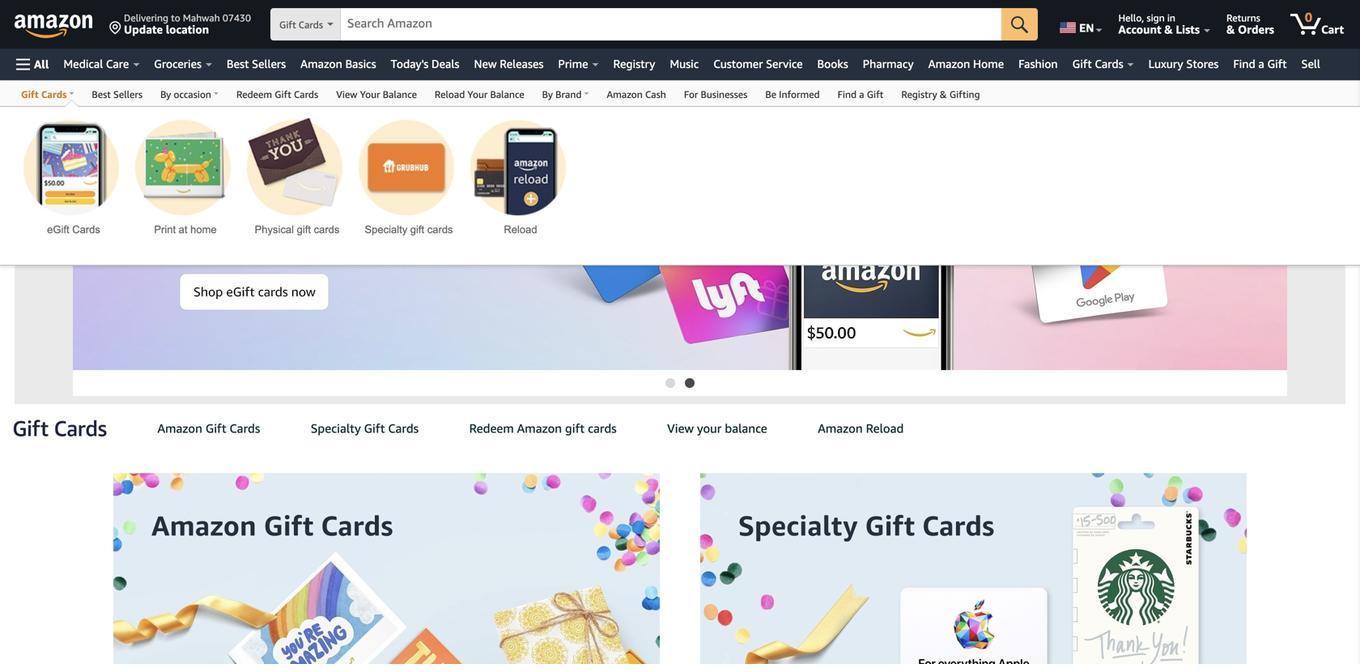 Task type: vqa. For each thing, say whether or not it's contained in the screenshot.
the best sellers link to the right
yes



Task type: describe. For each thing, give the bounding box(es) containing it.
by occasion link
[[151, 81, 228, 106]]

0 vertical spatial gift cards link
[[1065, 53, 1142, 75]]

specialty gift cards
[[365, 224, 453, 236]]

redeem gift cards link
[[228, 81, 327, 106]]

reload for reload
[[504, 224, 537, 236]]

be informed link
[[757, 81, 829, 106]]

music
[[670, 57, 699, 70]]

luxury stores
[[1149, 57, 1219, 70]]

0 vertical spatial find a gift
[[1234, 57, 1287, 70]]

by occasion
[[160, 89, 211, 100]]

cards for physical gift cards
[[314, 224, 340, 236]]

by for by occasion
[[160, 89, 171, 100]]

returns
[[1227, 12, 1261, 23]]

for businesses link
[[675, 81, 757, 106]]

home
[[190, 224, 217, 236]]

hello, sign in
[[1119, 12, 1176, 23]]

reload image
[[469, 118, 566, 215]]

cart
[[1322, 23, 1344, 36]]

medical
[[64, 57, 103, 70]]

pharmacy
[[863, 57, 914, 70]]

physical gift cards image
[[245, 118, 343, 215]]

account & lists
[[1119, 23, 1200, 36]]

1 horizontal spatial a
[[1259, 57, 1265, 70]]

amazon image
[[15, 15, 93, 39]]

physical gift cards
[[255, 224, 340, 236]]

1 vertical spatial find
[[838, 89, 857, 100]]

en
[[1080, 21, 1094, 34]]

reload link
[[469, 118, 573, 252]]

2 horizontal spatial reload
[[866, 421, 904, 436]]

specialty gift cards image
[[357, 118, 454, 215]]

gifting
[[950, 89, 980, 100]]

gift cards image
[[6, 418, 107, 442]]

amazon home
[[929, 57, 1004, 70]]

releases
[[500, 57, 544, 70]]

registry for registry & gifting
[[902, 89, 938, 100]]

amazon for amazon home
[[929, 57, 970, 70]]

prime
[[558, 57, 588, 70]]

home
[[973, 57, 1004, 70]]

view for view your balance
[[336, 89, 358, 100]]

balance for reload your balance
[[490, 89, 525, 100]]

lists
[[1176, 23, 1200, 36]]

Search Amazon text field
[[341, 9, 1002, 40]]

balance for view your balance
[[383, 89, 417, 100]]

to
[[171, 12, 180, 23]]

deals
[[432, 57, 460, 70]]

by brand
[[542, 89, 582, 100]]

customer service link
[[706, 53, 810, 75]]

amazon home link
[[921, 53, 1012, 75]]

your
[[697, 421, 722, 436]]

sell link
[[1295, 53, 1328, 75]]

all button
[[9, 49, 56, 80]]

physical
[[255, 224, 294, 236]]

account
[[1119, 23, 1162, 36]]

specialty gift cards
[[311, 421, 419, 436]]

balance
[[725, 421, 768, 436]]

1 vertical spatial best
[[92, 89, 111, 100]]

music link
[[663, 53, 706, 75]]

today's deals link
[[384, 53, 467, 75]]

reload your balance link
[[426, 81, 533, 106]]

amazon for amazon gift cards
[[157, 421, 202, 436]]

specialty gift cards link
[[311, 404, 419, 453]]

specialty for specialty gift cards
[[365, 224, 407, 236]]

new
[[474, 57, 497, 70]]

1 horizontal spatial best sellers link
[[220, 53, 293, 75]]

brand
[[556, 89, 582, 100]]

view your balance link
[[667, 404, 768, 453]]

amazon cash link
[[598, 81, 675, 106]]

0 vertical spatial best
[[227, 57, 249, 70]]

fashion link
[[1012, 53, 1065, 75]]

2 horizontal spatial gift cards
[[1073, 57, 1124, 70]]

update
[[124, 23, 163, 36]]

today's deals
[[391, 57, 460, 70]]

egift
[[47, 224, 69, 236]]

0
[[1305, 9, 1313, 25]]

new releases link
[[467, 53, 551, 75]]

07430
[[223, 12, 251, 23]]

today's
[[391, 57, 429, 70]]

1 horizontal spatial find
[[1234, 57, 1256, 70]]

1 horizontal spatial sellers
[[252, 57, 286, 70]]

amazon for amazon basics
[[301, 57, 342, 70]]

businesses
[[701, 89, 748, 100]]

none submit inside the gift cards search field
[[1002, 8, 1038, 40]]

groceries link
[[147, 53, 220, 75]]

registry & gifting link
[[893, 81, 989, 106]]

be
[[766, 89, 777, 100]]

specialty gift cards image
[[680, 453, 1288, 664]]

amazon gift cards image
[[73, 453, 680, 664]]

redeem gift cards
[[236, 89, 318, 100]]

medical care
[[64, 57, 129, 70]]

cards inside redeem amazon gift cards link
[[588, 421, 617, 436]]

groceries
[[154, 57, 202, 70]]

physical gift cards link
[[245, 118, 349, 252]]

specialty gift cards link
[[357, 118, 461, 252]]

amazon gift cards link
[[157, 404, 260, 453]]

books
[[818, 57, 849, 70]]



Task type: locate. For each thing, give the bounding box(es) containing it.
0 horizontal spatial gift cards link
[[12, 81, 83, 106]]

registry
[[613, 57, 655, 70], [902, 89, 938, 100]]

0 horizontal spatial registry
[[613, 57, 655, 70]]

2 horizontal spatial gift
[[565, 421, 585, 436]]

& left lists
[[1165, 23, 1173, 36]]

amazon reload link
[[818, 404, 904, 453]]

0 vertical spatial sellers
[[252, 57, 286, 70]]

2 horizontal spatial cards
[[588, 421, 617, 436]]

cards
[[299, 19, 323, 30], [1095, 57, 1124, 70], [41, 89, 67, 100], [294, 89, 318, 100], [72, 224, 100, 236], [230, 421, 260, 436], [388, 421, 419, 436]]

0 vertical spatial registry
[[613, 57, 655, 70]]

registry up amazon cash link
[[613, 57, 655, 70]]

your
[[360, 89, 380, 100], [468, 89, 488, 100]]

be informed
[[766, 89, 820, 100]]

find a gift down pharmacy link
[[838, 89, 884, 100]]

2 your from the left
[[468, 89, 488, 100]]

gift cards down en
[[1073, 57, 1124, 70]]

best sellers
[[227, 57, 286, 70], [92, 89, 143, 100]]

& inside returns & orders
[[1227, 23, 1235, 36]]

0 horizontal spatial find a gift
[[838, 89, 884, 100]]

1 vertical spatial redeem
[[469, 421, 514, 436]]

1 horizontal spatial &
[[1165, 23, 1173, 36]]

pharmacy link
[[856, 53, 921, 75]]

by
[[160, 89, 171, 100], [542, 89, 553, 100]]

best down 07430 in the top left of the page
[[227, 57, 249, 70]]

cards inside specialty gift cards link
[[427, 224, 453, 236]]

1 balance from the left
[[383, 89, 417, 100]]

for businesses
[[684, 89, 748, 100]]

gift cards link down en
[[1065, 53, 1142, 75]]

mahwah
[[183, 12, 220, 23]]

en link
[[1050, 4, 1110, 45]]

prime link
[[551, 53, 606, 75]]

0 vertical spatial a
[[1259, 57, 1265, 70]]

new releases
[[474, 57, 544, 70]]

view down the amazon basics link
[[336, 89, 358, 100]]

1 horizontal spatial by
[[542, 89, 553, 100]]

0 horizontal spatial find
[[838, 89, 857, 100]]

1 horizontal spatial gift cards link
[[1065, 53, 1142, 75]]

1 horizontal spatial gift cards
[[279, 19, 323, 30]]

amazon inside 'link'
[[929, 57, 970, 70]]

your down new
[[468, 89, 488, 100]]

0 vertical spatial find
[[1234, 57, 1256, 70]]

redeem
[[236, 89, 272, 100], [469, 421, 514, 436]]

fashion
[[1019, 57, 1058, 70]]

books link
[[810, 53, 856, 75]]

sellers down care
[[113, 89, 143, 100]]

0 vertical spatial best sellers
[[227, 57, 286, 70]]

amazon gift cards
[[157, 421, 260, 436]]

gift cards down all
[[21, 89, 67, 100]]

best sellers link
[[220, 53, 293, 75], [83, 81, 151, 106]]

amazon for amazon cash
[[607, 89, 643, 100]]

stores
[[1187, 57, 1219, 70]]

find a gift link down orders
[[1226, 53, 1295, 75]]

your for reload
[[468, 89, 488, 100]]

gift for physical
[[297, 224, 311, 236]]

2 vertical spatial reload
[[866, 421, 904, 436]]

view your balance
[[667, 421, 768, 436]]

0 horizontal spatial gift
[[297, 224, 311, 236]]

find
[[1234, 57, 1256, 70], [838, 89, 857, 100]]

your down basics
[[360, 89, 380, 100]]

medical care link
[[56, 53, 147, 75]]

amazon reload
[[818, 421, 904, 436]]

1 horizontal spatial reload
[[504, 224, 537, 236]]

0 vertical spatial specialty
[[365, 224, 407, 236]]

sellers up redeem gift cards link
[[252, 57, 286, 70]]

1 horizontal spatial balance
[[490, 89, 525, 100]]

2 vertical spatial gift cards
[[21, 89, 67, 100]]

1 vertical spatial sellers
[[113, 89, 143, 100]]

1 by from the left
[[160, 89, 171, 100]]

1 horizontal spatial find a gift
[[1234, 57, 1287, 70]]

gift cards up amazon basics
[[279, 19, 323, 30]]

0 horizontal spatial redeem
[[236, 89, 272, 100]]

find down orders
[[1234, 57, 1256, 70]]

1 vertical spatial registry
[[902, 89, 938, 100]]

1 vertical spatial view
[[667, 421, 694, 436]]

egift cards
[[47, 224, 100, 236]]

1 horizontal spatial gift
[[410, 224, 424, 236]]

informed
[[779, 89, 820, 100]]

1 horizontal spatial specialty
[[365, 224, 407, 236]]

best
[[227, 57, 249, 70], [92, 89, 111, 100]]

1 vertical spatial find a gift link
[[829, 81, 893, 106]]

1 vertical spatial find a gift
[[838, 89, 884, 100]]

luxury
[[1149, 57, 1184, 70]]

2 horizontal spatial &
[[1227, 23, 1235, 36]]

best sellers up redeem gift cards link
[[227, 57, 286, 70]]

by left brand
[[542, 89, 553, 100]]

best down 'medical care' link
[[92, 89, 111, 100]]

print
[[154, 224, 176, 236]]

0 vertical spatial redeem
[[236, 89, 272, 100]]

& for returns
[[1227, 23, 1235, 36]]

gift
[[279, 19, 296, 30], [1073, 57, 1092, 70], [1268, 57, 1287, 70], [21, 89, 39, 100], [275, 89, 291, 100], [867, 89, 884, 100], [206, 421, 226, 436], [364, 421, 385, 436]]

& left gifting
[[940, 89, 947, 100]]

0 horizontal spatial specialty
[[311, 421, 361, 436]]

by left occasion
[[160, 89, 171, 100]]

gift cards
[[279, 19, 323, 30], [1073, 57, 1124, 70], [21, 89, 67, 100]]

amazon for amazon reload
[[818, 421, 863, 436]]

0 horizontal spatial best
[[92, 89, 111, 100]]

balance down new releases link
[[490, 89, 525, 100]]

gift inside 'link'
[[297, 224, 311, 236]]

amazon basics
[[301, 57, 376, 70]]

best sellers link down care
[[83, 81, 151, 106]]

0 horizontal spatial reload
[[435, 89, 465, 100]]

0 vertical spatial view
[[336, 89, 358, 100]]

delivering to mahwah 07430 update location
[[124, 12, 251, 36]]

& inside registry & gifting link
[[940, 89, 947, 100]]

service
[[766, 57, 803, 70]]

registry down pharmacy link
[[902, 89, 938, 100]]

0 horizontal spatial your
[[360, 89, 380, 100]]

0 vertical spatial best sellers link
[[220, 53, 293, 75]]

1 horizontal spatial view
[[667, 421, 694, 436]]

all
[[34, 57, 49, 71]]

None submit
[[1002, 8, 1038, 40]]

orders
[[1238, 23, 1275, 36]]

navigation navigation
[[0, 0, 1360, 273]]

view your balance link
[[327, 81, 426, 106]]

returns & orders
[[1227, 12, 1275, 36]]

reload your balance
[[435, 89, 525, 100]]

specialty for specialty gift cards
[[311, 421, 361, 436]]

1 horizontal spatial best sellers
[[227, 57, 286, 70]]

hundreds of brands, endless possibilities image
[[73, 127, 1288, 370]]

1 vertical spatial best sellers
[[92, 89, 143, 100]]

basics
[[345, 57, 376, 70]]

redeem for redeem amazon gift cards
[[469, 421, 514, 436]]

balance down today's
[[383, 89, 417, 100]]

redeem for redeem gift cards
[[236, 89, 272, 100]]

0 horizontal spatial view
[[336, 89, 358, 100]]

0 vertical spatial find a gift link
[[1226, 53, 1295, 75]]

gift cards inside search field
[[279, 19, 323, 30]]

delivering
[[124, 12, 168, 23]]

0 horizontal spatial cards
[[314, 224, 340, 236]]

registry for registry
[[613, 57, 655, 70]]

find a gift link down pharmacy link
[[829, 81, 893, 106]]

0 vertical spatial reload
[[435, 89, 465, 100]]

print at home
[[154, 224, 217, 236]]

location
[[166, 23, 209, 36]]

a down orders
[[1259, 57, 1265, 70]]

& for registry
[[940, 89, 947, 100]]

gift inside search field
[[279, 19, 296, 30]]

& left orders
[[1227, 23, 1235, 36]]

customer service
[[714, 57, 803, 70]]

amazon basics link
[[293, 53, 384, 75]]

print at home image
[[134, 118, 231, 215]]

1 vertical spatial reload
[[504, 224, 537, 236]]

view for view your balance
[[667, 421, 694, 436]]

0 horizontal spatial balance
[[383, 89, 417, 100]]

occasion
[[174, 89, 211, 100]]

& for account
[[1165, 23, 1173, 36]]

0 vertical spatial gift cards
[[279, 19, 323, 30]]

cards for specialty gift cards
[[427, 224, 453, 236]]

1 horizontal spatial cards
[[427, 224, 453, 236]]

1 horizontal spatial best
[[227, 57, 249, 70]]

gift for specialty
[[410, 224, 424, 236]]

0 horizontal spatial by
[[160, 89, 171, 100]]

find a gift down orders
[[1234, 57, 1287, 70]]

2 balance from the left
[[490, 89, 525, 100]]

luxury stores link
[[1142, 53, 1226, 75]]

0 horizontal spatial sellers
[[113, 89, 143, 100]]

1 horizontal spatial find a gift link
[[1226, 53, 1295, 75]]

at
[[179, 224, 187, 236]]

gift cards link down all
[[12, 81, 83, 106]]

best sellers down care
[[92, 89, 143, 100]]

1 vertical spatial specialty
[[311, 421, 361, 436]]

specialty inside navigation navigation
[[365, 224, 407, 236]]

1 vertical spatial best sellers link
[[83, 81, 151, 106]]

view
[[336, 89, 358, 100], [667, 421, 694, 436]]

Gift Cards search field
[[271, 8, 1038, 42]]

hello,
[[1119, 12, 1144, 23]]

sign
[[1147, 12, 1165, 23]]

2 by from the left
[[542, 89, 553, 100]]

customer
[[714, 57, 763, 70]]

by brand link
[[533, 81, 598, 106]]

cards
[[314, 224, 340, 236], [427, 224, 453, 236], [588, 421, 617, 436]]

view your balance
[[336, 89, 417, 100]]

in
[[1168, 12, 1176, 23]]

1 vertical spatial a
[[859, 89, 865, 100]]

by for by brand
[[542, 89, 553, 100]]

specialty
[[365, 224, 407, 236], [311, 421, 361, 436]]

1 horizontal spatial your
[[468, 89, 488, 100]]

registry link
[[606, 53, 663, 75]]

0 horizontal spatial best sellers
[[92, 89, 143, 100]]

redeem amazon gift cards link
[[469, 404, 617, 453]]

reload
[[435, 89, 465, 100], [504, 224, 537, 236], [866, 421, 904, 436]]

best sellers link up redeem gift cards link
[[220, 53, 293, 75]]

0 horizontal spatial a
[[859, 89, 865, 100]]

registry & gifting
[[902, 89, 980, 100]]

find down books link
[[838, 89, 857, 100]]

gift
[[297, 224, 311, 236], [410, 224, 424, 236], [565, 421, 585, 436]]

view inside navigation navigation
[[336, 89, 358, 100]]

1 vertical spatial gift cards link
[[12, 81, 83, 106]]

egift cards link
[[22, 118, 126, 252]]

view left your
[[667, 421, 694, 436]]

0 horizontal spatial &
[[940, 89, 947, 100]]

1 horizontal spatial redeem
[[469, 421, 514, 436]]

1 your from the left
[[360, 89, 380, 100]]

1 horizontal spatial registry
[[902, 89, 938, 100]]

0 horizontal spatial best sellers link
[[83, 81, 151, 106]]

0 horizontal spatial gift cards
[[21, 89, 67, 100]]

redeem inside navigation navigation
[[236, 89, 272, 100]]

a down pharmacy link
[[859, 89, 865, 100]]

your for view
[[360, 89, 380, 100]]

1 vertical spatial gift cards
[[1073, 57, 1124, 70]]

cards inside physical gift cards 'link'
[[314, 224, 340, 236]]

reload for reload your balance
[[435, 89, 465, 100]]

0 horizontal spatial find a gift link
[[829, 81, 893, 106]]

cards inside search field
[[299, 19, 323, 30]]

egift cards image
[[22, 118, 119, 215]]

sell
[[1302, 57, 1321, 70]]

redeem amazon gift cards
[[469, 421, 617, 436]]



